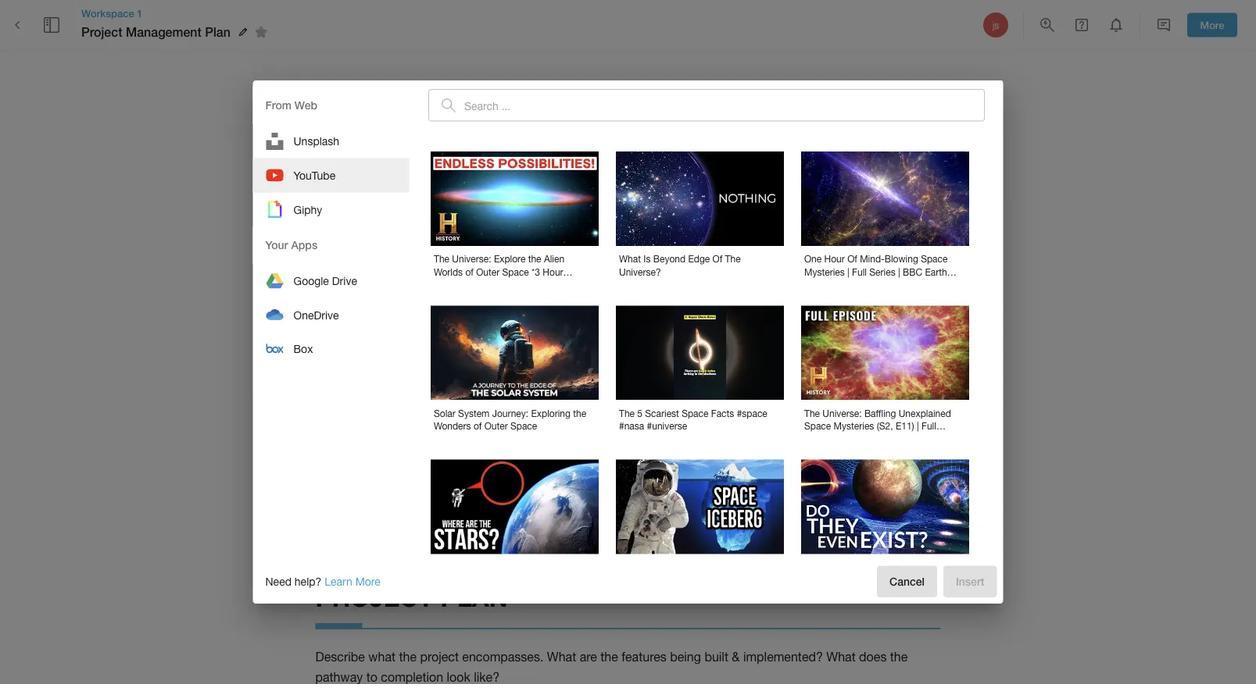 Task type: locate. For each thing, give the bounding box(es) containing it.
project up add
[[315, 267, 444, 312]]

space
[[921, 254, 947, 265], [502, 267, 529, 278], [682, 408, 708, 419], [510, 421, 537, 432], [804, 421, 831, 432]]

1 vertical spatial to
[[366, 671, 378, 685]]

1 horizontal spatial will
[[915, 346, 932, 360]]

1 vertical spatial details
[[477, 366, 514, 381]]

unsplash
[[294, 135, 339, 148]]

blowing
[[884, 254, 918, 265]]

the
[[434, 254, 449, 265], [725, 254, 740, 265], [619, 408, 634, 419], [804, 408, 820, 419]]

outer inside the universe: explore the alien worlds of outer space *3 hour…
[[476, 267, 499, 278]]

royce collins, project manager
[[363, 443, 539, 457]]

of inside one hour of mind-blowing space mysteries | full series | bbc earth…
[[847, 254, 857, 265]]

#universe
[[647, 421, 687, 432]]

project down the workspace
[[81, 25, 122, 39]]

analyst
[[429, 468, 470, 482]]

outer down explore
[[476, 267, 499, 278]]

| right e11)
[[917, 421, 919, 432]]

what up 'understands'
[[612, 346, 641, 360]]

what
[[460, 346, 487, 360], [369, 650, 396, 665]]

of right the edge
[[712, 254, 722, 265]]

to inside add details of what the project will entail. what needs to be built, created or implemented. how will it get done? provide enough details where the reader understands the major parts of the project.
[[682, 346, 693, 360]]

space left facts at the bottom right of page
[[682, 408, 708, 419]]

what up enough
[[460, 346, 487, 360]]

mysteries down baffling
[[833, 421, 874, 432]]

0 vertical spatial project management plan
[[81, 25, 231, 39]]

collins,
[[402, 443, 443, 457]]

more button
[[1188, 13, 1238, 37]]

to right pathway
[[366, 671, 378, 685]]

0 vertical spatial what
[[460, 346, 487, 360]]

project management plan down alien
[[315, 267, 778, 312]]

1 horizontal spatial details
[[477, 366, 514, 381]]

1 vertical spatial what
[[369, 650, 396, 665]]

the right are
[[601, 650, 618, 665]]

worlds
[[434, 267, 463, 278]]

0 vertical spatial mysteries
[[804, 267, 845, 278]]

| inside the universe: baffling unexplained space mysteries (s2, e11) | full…
[[917, 421, 919, 432]]

sara
[[363, 468, 389, 482]]

to left be
[[682, 346, 693, 360]]

scariest
[[645, 408, 679, 419]]

google drive
[[294, 275, 357, 288]]

your apps
[[265, 239, 318, 252]]

the right where
[[554, 366, 572, 381]]

project up where
[[512, 346, 550, 360]]

1 vertical spatial mysteries
[[833, 421, 874, 432]]

provide
[[386, 366, 428, 381]]

will left entail.
[[554, 346, 572, 360]]

1 vertical spatial universe:
[[822, 408, 862, 419]]

onedrive button
[[253, 298, 409, 332]]

the 5 scariest space facts #space #nasa #universe
[[619, 408, 767, 432]]

project down wonders
[[447, 443, 486, 457]]

universe: inside the universe: baffling unexplained space mysteries (s2, e11) | full…
[[822, 408, 862, 419]]

what up 'completion'
[[369, 650, 396, 665]]

enough
[[432, 366, 473, 381]]

management down alien
[[454, 267, 689, 312]]

js button
[[981, 10, 1011, 40]]

the up 'completion'
[[399, 650, 417, 665]]

learn
[[325, 576, 352, 589]]

0 horizontal spatial project management plan
[[81, 25, 231, 39]]

from
[[265, 99, 292, 112]]

space down explore
[[502, 267, 529, 278]]

space up earth…
[[921, 254, 947, 265]]

0 vertical spatial outer
[[476, 267, 499, 278]]

2 horizontal spatial |
[[917, 421, 919, 432]]

hour
[[824, 254, 845, 265]]

the inside the universe: explore the alien worlds of outer space *3 hour…
[[434, 254, 449, 265]]

system
[[458, 408, 489, 419]]

the for the universe: explore the alien worlds of outer space *3 hour…
[[434, 254, 449, 265]]

add
[[379, 346, 402, 360]]

1 of from the left
[[712, 254, 722, 265]]

plan left favorite image
[[205, 25, 231, 39]]

what inside "what is beyond edge of the universe?"
[[619, 254, 641, 265]]

universe: inside the universe: explore the alien worlds of outer space *3 hour…
[[452, 254, 491, 265]]

of
[[465, 267, 473, 278], [446, 346, 457, 360], [776, 366, 787, 381], [473, 421, 481, 432]]

1 vertical spatial project
[[315, 267, 444, 312]]

created
[[745, 346, 787, 360]]

unsplash button
[[253, 124, 409, 159]]

universe: for worlds
[[452, 254, 491, 265]]

space inside solar system journey: exploring the wonders of outer space
[[510, 421, 537, 432]]

details up provide
[[406, 346, 442, 360]]

will right "how" on the bottom of page
[[915, 346, 932, 360]]

0 horizontal spatial project
[[81, 25, 122, 39]]

5
[[637, 408, 642, 419]]

universe: left baffling
[[822, 408, 862, 419]]

workspace 1
[[81, 7, 143, 19]]

is
[[643, 254, 650, 265]]

of right worlds
[[465, 267, 473, 278]]

1 horizontal spatial to
[[682, 346, 693, 360]]

0 horizontal spatial management
[[126, 25, 202, 39]]

space inside one hour of mind-blowing space mysteries | full series | bbc earth…
[[921, 254, 947, 265]]

the inside the universe: baffling unexplained space mysteries (s2, e11) | full…
[[804, 408, 820, 419]]

to
[[682, 346, 693, 360], [366, 671, 378, 685]]

the right the edge
[[725, 254, 740, 265]]

or
[[791, 346, 802, 360]]

plan
[[205, 25, 231, 39], [700, 267, 778, 312]]

1 horizontal spatial what
[[460, 346, 487, 360]]

of inside the universe: explore the alien worlds of outer space *3 hour…
[[465, 267, 473, 278]]

0 horizontal spatial to
[[366, 671, 378, 685]]

0 vertical spatial plan
[[205, 25, 231, 39]]

journey:
[[492, 408, 528, 419]]

favorite image
[[252, 23, 270, 42]]

will
[[554, 346, 572, 360], [915, 346, 932, 360]]

unexplained
[[898, 408, 951, 419]]

add details of what the project will entail. what needs to be built, created or implemented. how will it get done? provide enough details where the reader understands the major parts of the project.
[[315, 346, 936, 381]]

box
[[294, 343, 313, 356]]

0 horizontal spatial will
[[554, 346, 572, 360]]

*3
[[531, 267, 540, 278]]

does
[[859, 650, 887, 665]]

of right parts
[[776, 366, 787, 381]]

0 horizontal spatial of
[[712, 254, 722, 265]]

0 vertical spatial project
[[81, 25, 122, 39]]

outer for journey:
[[484, 421, 508, 432]]

the down project.
[[804, 408, 820, 419]]

the left 5
[[619, 408, 634, 419]]

1 vertical spatial management
[[454, 267, 689, 312]]

exploring
[[531, 408, 570, 419]]

0 vertical spatial universe:
[[452, 254, 491, 265]]

facts
[[711, 408, 734, 419]]

1 horizontal spatial project management plan
[[315, 267, 778, 312]]

the down 'or'
[[790, 366, 808, 381]]

0 horizontal spatial what
[[369, 650, 396, 665]]

from web
[[265, 99, 318, 112]]

solar system journey: exploring the wonders of outer space
[[434, 408, 586, 432]]

get
[[326, 366, 343, 381]]

the up worlds
[[434, 254, 449, 265]]

the down be
[[688, 366, 705, 381]]

understands
[[615, 366, 684, 381]]

entail.
[[575, 346, 608, 360]]

dialog containing from web
[[253, 81, 1003, 685]]

1 vertical spatial project management plan
[[315, 267, 778, 312]]

wonders
[[434, 421, 471, 432]]

0 horizontal spatial universe:
[[452, 254, 491, 265]]

workspace
[[81, 7, 134, 19]]

1 horizontal spatial of
[[847, 254, 857, 265]]

0 vertical spatial details
[[406, 346, 442, 360]]

be
[[697, 346, 711, 360]]

management down workspace 1 link
[[126, 25, 202, 39]]

project management plan
[[81, 25, 231, 39], [315, 267, 778, 312]]

1 horizontal spatial universe:
[[822, 408, 862, 419]]

of up full
[[847, 254, 857, 265]]

0 horizontal spatial details
[[406, 346, 442, 360]]

the up *3
[[528, 254, 541, 265]]

1 vertical spatial outer
[[484, 421, 508, 432]]

0 horizontal spatial |
[[847, 267, 849, 278]]

2 of from the left
[[847, 254, 857, 265]]

space down journey:
[[510, 421, 537, 432]]

1 horizontal spatial project
[[512, 346, 550, 360]]

0 horizontal spatial project
[[420, 650, 459, 665]]

0 vertical spatial more
[[1201, 19, 1225, 31]]

workspace 1 link
[[81, 6, 273, 20]]

project
[[81, 25, 122, 39], [315, 267, 444, 312], [447, 443, 486, 457]]

dialog
[[253, 81, 1003, 685]]

outer inside solar system journey: exploring the wonders of outer space
[[484, 421, 508, 432]]

youtube button
[[253, 159, 409, 193]]

details left where
[[477, 366, 514, 381]]

management
[[126, 25, 202, 39], [454, 267, 689, 312]]

of down system
[[473, 421, 481, 432]]

google drive button
[[253, 264, 409, 298]]

universe: up worlds
[[452, 254, 491, 265]]

| down blowing
[[898, 267, 900, 278]]

js
[[993, 20, 999, 30]]

| left full
[[847, 267, 849, 278]]

0 vertical spatial project
[[512, 346, 550, 360]]

universe:
[[452, 254, 491, 265], [822, 408, 862, 419]]

what
[[619, 254, 641, 265], [612, 346, 641, 360], [547, 650, 576, 665], [827, 650, 856, 665]]

project inside describe what the project encompasses. what are the features being built & implemented? what does the pathway to completion look like?
[[420, 650, 459, 665]]

mysteries
[[804, 267, 845, 278], [833, 421, 874, 432]]

youtube
[[294, 169, 336, 182]]

plan down the edge
[[700, 267, 778, 312]]

space inside the 5 scariest space facts #space #nasa #universe
[[682, 408, 708, 419]]

space down project.
[[804, 421, 831, 432]]

2 horizontal spatial project
[[447, 443, 486, 457]]

web
[[295, 99, 318, 112]]

of inside "what is beyond edge of the universe?"
[[712, 254, 722, 265]]

0 vertical spatial to
[[682, 346, 693, 360]]

edge
[[688, 254, 710, 265]]

project up look
[[420, 650, 459, 665]]

what up universe?
[[619, 254, 641, 265]]

the universe: explore the alien worlds of outer space *3 hour…
[[434, 254, 572, 278]]

project management plan down 1
[[81, 25, 231, 39]]

the right exploring
[[573, 408, 586, 419]]

mysteries down hour
[[804, 267, 845, 278]]

0 horizontal spatial more
[[355, 576, 381, 589]]

details
[[406, 346, 442, 360], [477, 366, 514, 381]]

outer for explore
[[476, 267, 499, 278]]

the inside the 5 scariest space facts #space #nasa #universe
[[619, 408, 634, 419]]

the
[[528, 254, 541, 265], [491, 346, 508, 360], [554, 366, 572, 381], [688, 366, 705, 381], [790, 366, 808, 381], [573, 408, 586, 419], [399, 650, 417, 665], [601, 650, 618, 665], [890, 650, 908, 665]]

sara chen, analyst
[[363, 468, 470, 482]]

1 horizontal spatial plan
[[700, 267, 778, 312]]

space inside the universe: baffling unexplained space mysteries (s2, e11) | full…
[[804, 421, 831, 432]]

describe
[[315, 650, 365, 665]]

outer down journey:
[[484, 421, 508, 432]]

1 horizontal spatial more
[[1201, 19, 1225, 31]]

1 vertical spatial project
[[420, 650, 459, 665]]



Task type: vqa. For each thing, say whether or not it's contained in the screenshot.
Untitled at the top left of page
no



Task type: describe. For each thing, give the bounding box(es) containing it.
implemented?
[[743, 650, 823, 665]]

major
[[709, 366, 740, 381]]

project.
[[811, 366, 853, 381]]

explore
[[494, 254, 525, 265]]

manager
[[489, 443, 539, 457]]

Search ... search field
[[464, 89, 985, 122]]

project inside add details of what the project will entail. what needs to be built, created or implemented. how will it get done? provide enough details where the reader understands the major parts of the project.
[[512, 346, 550, 360]]

how
[[885, 346, 911, 360]]

mind-
[[860, 254, 884, 265]]

to inside describe what the project encompasses. what are the features being built & implemented? what does the pathway to completion look like?
[[366, 671, 378, 685]]

drive
[[332, 275, 357, 288]]

chen,
[[392, 468, 425, 482]]

box button
[[253, 332, 409, 366]]

space inside the universe: explore the alien worlds of outer space *3 hour…
[[502, 267, 529, 278]]

bbc
[[903, 267, 922, 278]]

earth…
[[925, 267, 956, 278]]

features
[[622, 650, 667, 665]]

2 vertical spatial project
[[447, 443, 486, 457]]

1 vertical spatial plan
[[700, 267, 778, 312]]

more inside more button
[[1201, 19, 1225, 31]]

of up enough
[[446, 346, 457, 360]]

the up journey:
[[491, 346, 508, 360]]

what inside add details of what the project will entail. what needs to be built, created or implemented. how will it get done? provide enough details where the reader understands the major parts of the project.
[[612, 346, 641, 360]]

universe: for mysteries
[[822, 408, 862, 419]]

the inside the universe: explore the alien worlds of outer space *3 hour…
[[528, 254, 541, 265]]

apps
[[291, 239, 318, 252]]

the for the universe: baffling unexplained space mysteries (s2, e11) | full…
[[804, 408, 820, 419]]

need
[[265, 576, 292, 589]]

the inside solar system journey: exploring the wonders of outer space
[[573, 408, 586, 419]]

project plan
[[315, 583, 508, 613]]

your
[[265, 239, 288, 252]]

onedrive
[[294, 309, 339, 322]]

the right does on the right bottom of page
[[890, 650, 908, 665]]

implemented.
[[806, 346, 882, 360]]

&
[[732, 650, 740, 665]]

giphy
[[294, 203, 322, 216]]

plan
[[441, 583, 508, 613]]

1
[[137, 7, 143, 19]]

built
[[705, 650, 729, 665]]

project
[[315, 583, 434, 613]]

giphy button
[[253, 193, 409, 227]]

what inside describe what the project encompasses. what are the features being built & implemented? what does the pathway to completion look like?
[[369, 650, 396, 665]]

where
[[517, 366, 551, 381]]

1 horizontal spatial project
[[315, 267, 444, 312]]

of inside solar system journey: exploring the wonders of outer space
[[473, 421, 481, 432]]

built,
[[714, 346, 742, 360]]

(s2,
[[877, 421, 893, 432]]

hour…
[[542, 267, 572, 278]]

beyond
[[653, 254, 685, 265]]

the for the 5 scariest space facts #space #nasa #universe
[[619, 408, 634, 419]]

mysteries inside one hour of mind-blowing space mysteries | full series | bbc earth…
[[804, 267, 845, 278]]

learn more link
[[325, 576, 381, 589]]

parts
[[744, 366, 772, 381]]

describe what the project encompasses. what are the features being built & implemented? what does the pathway to completion look like?
[[315, 650, 911, 685]]

royce
[[363, 443, 398, 457]]

#space
[[737, 408, 767, 419]]

1 horizontal spatial |
[[898, 267, 900, 278]]

one hour of mind-blowing space mysteries | full series | bbc earth…
[[804, 254, 956, 278]]

what inside add details of what the project will entail. what needs to be built, created or implemented. how will it get done? provide enough details where the reader understands the major parts of the project.
[[460, 346, 487, 360]]

1 horizontal spatial management
[[454, 267, 689, 312]]

mysteries inside the universe: baffling unexplained space mysteries (s2, e11) | full…
[[833, 421, 874, 432]]

1 will from the left
[[554, 346, 572, 360]]

=
[[613, 102, 625, 120]]

encompasses.
[[462, 650, 544, 665]]

being
[[670, 650, 701, 665]]

e11)
[[895, 421, 914, 432]]

the universe: baffling unexplained space mysteries (s2, e11) | full…
[[804, 408, 951, 432]]

one
[[804, 254, 821, 265]]

the inside "what is beyond edge of the universe?"
[[725, 254, 740, 265]]

1 vertical spatial more
[[355, 576, 381, 589]]

series
[[869, 267, 895, 278]]

0 horizontal spatial plan
[[205, 25, 231, 39]]

completion
[[381, 671, 443, 685]]

solar
[[434, 408, 455, 419]]

what left are
[[547, 650, 576, 665]]

#nasa
[[619, 421, 644, 432]]

full
[[852, 267, 867, 278]]

done?
[[347, 366, 382, 381]]

cancel
[[890, 576, 925, 589]]

google
[[294, 275, 329, 288]]

universe?
[[619, 267, 661, 278]]

pathway
[[315, 671, 363, 685]]

help?
[[295, 576, 322, 589]]

2 will from the left
[[915, 346, 932, 360]]

what left does on the right bottom of page
[[827, 650, 856, 665]]

0 vertical spatial management
[[126, 25, 202, 39]]

baffling
[[864, 408, 896, 419]]

full…
[[921, 421, 946, 432]]

cancel button
[[877, 566, 937, 598]]

what is beyond edge of the universe?
[[619, 254, 740, 278]]

look
[[447, 671, 470, 685]]

need help? learn more
[[265, 576, 381, 589]]



